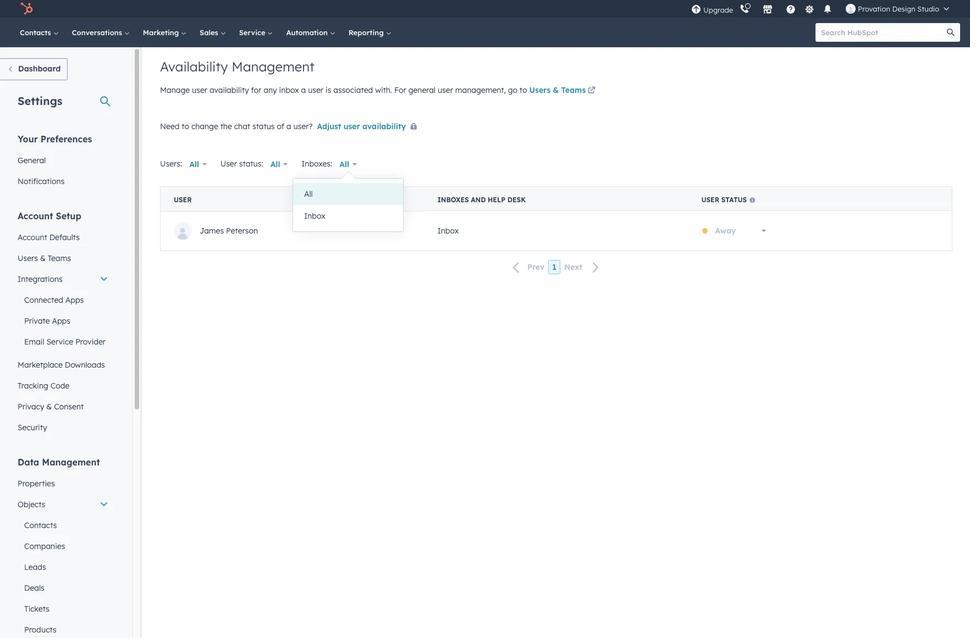 Task type: describe. For each thing, give the bounding box(es) containing it.
0 vertical spatial a
[[301, 85, 306, 95]]

private
[[24, 316, 50, 326]]

user?
[[293, 122, 313, 131]]

conversations
[[72, 28, 124, 37]]

users & teams link for setup
[[11, 248, 115, 269]]

all for user status:
[[270, 160, 280, 169]]

email service provider
[[24, 337, 106, 347]]

provation
[[858, 4, 891, 13]]

security
[[18, 423, 47, 433]]

account setup
[[18, 211, 81, 222]]

away button
[[708, 220, 773, 242]]

& for management
[[553, 85, 559, 95]]

dashboard link
[[0, 58, 68, 80]]

adjust user availability
[[317, 122, 406, 131]]

general link
[[11, 150, 115, 171]]

status
[[722, 196, 747, 204]]

code
[[50, 381, 69, 391]]

connected
[[24, 295, 63, 305]]

apps for private apps
[[52, 316, 70, 326]]

james peterson
[[200, 226, 258, 236]]

status
[[252, 122, 275, 131]]

privacy
[[18, 402, 44, 412]]

deals
[[24, 584, 44, 594]]

notifications
[[18, 177, 65, 186]]

hubspot image
[[20, 2, 33, 15]]

conversations link
[[65, 18, 136, 47]]

Search HubSpot search field
[[816, 23, 951, 42]]

contacts link for conversations link
[[13, 18, 65, 47]]

help image
[[786, 5, 796, 15]]

user right general
[[438, 85, 453, 95]]

account setup element
[[11, 210, 115, 438]]

0 horizontal spatial to
[[182, 122, 189, 131]]

tickets link
[[11, 599, 115, 620]]

provation design studio button
[[840, 0, 956, 18]]

next button
[[561, 260, 606, 275]]

the
[[220, 122, 232, 131]]

manage
[[160, 85, 190, 95]]

service link
[[233, 18, 280, 47]]

marketplaces button
[[756, 0, 780, 18]]

& for setup
[[40, 254, 46, 264]]

provider
[[75, 337, 106, 347]]

account for account defaults
[[18, 233, 47, 243]]

1 button
[[549, 260, 561, 275]]

users & teams for management
[[529, 85, 586, 95]]

settings
[[18, 94, 62, 108]]

marketplace
[[18, 360, 63, 370]]

search button
[[942, 23, 961, 42]]

management for availability management
[[232, 58, 315, 75]]

sales
[[200, 28, 220, 37]]

leads
[[24, 563, 46, 573]]

data management
[[18, 457, 100, 468]]

need
[[160, 122, 180, 131]]

preferences
[[41, 134, 92, 145]]

general
[[18, 156, 46, 166]]

1 horizontal spatial to
[[520, 85, 527, 95]]

james
[[200, 226, 224, 236]]

account for account setup
[[18, 211, 53, 222]]

help
[[488, 196, 506, 204]]

service inside service link
[[239, 28, 268, 37]]

teams for setup
[[48, 254, 71, 264]]

calling icon image
[[740, 4, 750, 14]]

availability for adjust
[[363, 122, 406, 131]]

pagination navigation
[[160, 260, 953, 275]]

automation
[[286, 28, 330, 37]]

with.
[[375, 85, 392, 95]]

inboxes and help desk
[[438, 196, 526, 204]]

settings link
[[803, 3, 816, 15]]

status:
[[239, 159, 263, 169]]

marketplaces image
[[763, 5, 773, 15]]

connected apps link
[[11, 290, 115, 311]]

automation link
[[280, 18, 342, 47]]

all button for users:
[[182, 153, 214, 175]]

1
[[552, 263, 557, 272]]

change
[[191, 122, 218, 131]]

chat
[[234, 122, 250, 131]]

go
[[508, 85, 518, 95]]

private apps link
[[11, 311, 115, 332]]

for
[[251, 85, 261, 95]]

need to change the chat status of a user?
[[160, 122, 313, 131]]

availability management
[[160, 58, 315, 75]]

privacy & consent link
[[11, 397, 115, 418]]

sales link
[[193, 18, 233, 47]]

list box containing all
[[293, 179, 403, 232]]

users & teams for setup
[[18, 254, 71, 264]]

users:
[[160, 159, 182, 169]]

search image
[[947, 29, 955, 36]]

menu containing provation design studio
[[690, 0, 957, 18]]

tickets
[[24, 605, 49, 615]]

link opens in a new window image inside users & teams link
[[588, 87, 596, 95]]

private apps
[[24, 316, 70, 326]]

for
[[394, 85, 406, 95]]

leads link
[[11, 557, 115, 578]]

products link
[[11, 620, 115, 639]]

objects button
[[11, 495, 115, 515]]

desk
[[508, 196, 526, 204]]

user status:
[[220, 159, 263, 169]]

products
[[24, 626, 57, 635]]

users & teams link for management
[[529, 85, 598, 98]]

away
[[715, 226, 736, 236]]

privacy & consent
[[18, 402, 84, 412]]



Task type: locate. For each thing, give the bounding box(es) containing it.
users & teams up integrations
[[18, 254, 71, 264]]

0 horizontal spatial all button
[[182, 153, 214, 175]]

user for user status
[[702, 196, 720, 204]]

your preferences element
[[11, 133, 115, 192]]

management for data management
[[42, 457, 100, 468]]

user left the status
[[702, 196, 720, 204]]

help button
[[782, 0, 801, 18]]

prev button
[[507, 260, 549, 275]]

contacts link up 'companies'
[[11, 515, 115, 536]]

your preferences
[[18, 134, 92, 145]]

1 horizontal spatial a
[[301, 85, 306, 95]]

users & teams inside account setup element
[[18, 254, 71, 264]]

1 vertical spatial contacts link
[[11, 515, 115, 536]]

defaults
[[49, 233, 80, 243]]

apps inside connected apps link
[[65, 295, 84, 305]]

0 vertical spatial inbox
[[304, 211, 326, 221]]

apps
[[65, 295, 84, 305], [52, 316, 70, 326]]

all
[[189, 160, 199, 169], [270, 160, 280, 169], [340, 160, 349, 169], [304, 189, 313, 199]]

apps down connected apps link
[[52, 316, 70, 326]]

0 horizontal spatial users
[[18, 254, 38, 264]]

2 link opens in a new window image from the top
[[588, 87, 596, 95]]

all right inboxes: on the top of page
[[340, 160, 349, 169]]

0 horizontal spatial users & teams link
[[11, 248, 115, 269]]

0 vertical spatial to
[[520, 85, 527, 95]]

data
[[18, 457, 39, 468]]

properties link
[[11, 474, 115, 495]]

users & teams right go
[[529, 85, 586, 95]]

a right of
[[287, 122, 291, 131]]

notifications button
[[819, 0, 837, 18]]

service down private apps link
[[46, 337, 73, 347]]

studio
[[918, 4, 940, 13]]

0 horizontal spatial users & teams
[[18, 254, 71, 264]]

dashboard
[[18, 64, 61, 74]]

all button
[[332, 153, 364, 175]]

teams for management
[[561, 85, 586, 95]]

is
[[326, 85, 331, 95]]

1 vertical spatial a
[[287, 122, 291, 131]]

0 horizontal spatial inbox
[[304, 211, 326, 221]]

0 vertical spatial contacts
[[20, 28, 53, 37]]

account up 'account defaults'
[[18, 211, 53, 222]]

inboxes
[[438, 196, 469, 204]]

data management element
[[11, 457, 115, 639]]

user
[[220, 159, 237, 169]]

upgrade image
[[692, 5, 701, 15]]

1 horizontal spatial users & teams
[[529, 85, 586, 95]]

user right adjust
[[344, 122, 360, 131]]

tracking code link
[[11, 376, 115, 397]]

account defaults link
[[11, 227, 115, 248]]

consent
[[54, 402, 84, 412]]

0 vertical spatial availability
[[210, 85, 249, 95]]

1 vertical spatial account
[[18, 233, 47, 243]]

design
[[893, 4, 916, 13]]

reporting link
[[342, 18, 398, 47]]

contacts inside data management 'element'
[[24, 521, 57, 531]]

user inside button
[[344, 122, 360, 131]]

0 horizontal spatial management
[[42, 457, 100, 468]]

availability down the availability management
[[210, 85, 249, 95]]

users inside account setup element
[[18, 254, 38, 264]]

and
[[471, 196, 486, 204]]

contacts link down 'hubspot' link
[[13, 18, 65, 47]]

& right go
[[553, 85, 559, 95]]

account defaults
[[18, 233, 80, 243]]

0 vertical spatial teams
[[561, 85, 586, 95]]

1 horizontal spatial &
[[46, 402, 52, 412]]

0 vertical spatial apps
[[65, 295, 84, 305]]

notifications link
[[11, 171, 115, 192]]

1 user from the left
[[702, 196, 720, 204]]

1 vertical spatial teams
[[48, 254, 71, 264]]

1 account from the top
[[18, 211, 53, 222]]

all button left "user"
[[182, 153, 214, 175]]

all inside dropdown button
[[340, 160, 349, 169]]

any
[[264, 85, 277, 95]]

0 horizontal spatial a
[[287, 122, 291, 131]]

inbox down inboxes
[[438, 226, 459, 236]]

all for users:
[[189, 160, 199, 169]]

menu
[[690, 0, 957, 18]]

email service provider link
[[11, 332, 115, 353]]

peterson
[[226, 226, 258, 236]]

setup
[[56, 211, 81, 222]]

0 vertical spatial users
[[529, 85, 551, 95]]

account
[[18, 211, 53, 222], [18, 233, 47, 243]]

inbox
[[304, 211, 326, 221], [438, 226, 459, 236]]

1 horizontal spatial service
[[239, 28, 268, 37]]

inbox down all button
[[304, 211, 326, 221]]

all button for user status:
[[263, 153, 295, 175]]

contacts link for companies link
[[11, 515, 115, 536]]

user down availability
[[192, 85, 207, 95]]

1 vertical spatial apps
[[52, 316, 70, 326]]

companies
[[24, 542, 65, 552]]

security link
[[11, 418, 115, 438]]

all button
[[182, 153, 214, 175], [263, 153, 295, 175]]

user for user
[[174, 196, 192, 204]]

inboxes:
[[302, 159, 332, 169]]

all button
[[293, 183, 403, 205]]

apps for connected apps
[[65, 295, 84, 305]]

adjust user availability button
[[317, 120, 421, 134]]

1 vertical spatial users & teams link
[[11, 248, 115, 269]]

a right inbox
[[301, 85, 306, 95]]

0 vertical spatial &
[[553, 85, 559, 95]]

1 vertical spatial service
[[46, 337, 73, 347]]

notifications image
[[823, 5, 833, 15]]

user
[[192, 85, 207, 95], [308, 85, 324, 95], [438, 85, 453, 95], [344, 122, 360, 131]]

0 vertical spatial contacts link
[[13, 18, 65, 47]]

2 horizontal spatial &
[[553, 85, 559, 95]]

& right privacy
[[46, 402, 52, 412]]

list box
[[293, 179, 403, 232]]

users right go
[[529, 85, 551, 95]]

to right need on the top left of the page
[[182, 122, 189, 131]]

2 account from the top
[[18, 233, 47, 243]]

james peterson image
[[846, 4, 856, 14]]

0 vertical spatial management
[[232, 58, 315, 75]]

1 vertical spatial contacts
[[24, 521, 57, 531]]

1 horizontal spatial users & teams link
[[529, 85, 598, 98]]

apps inside private apps link
[[52, 316, 70, 326]]

0 horizontal spatial teams
[[48, 254, 71, 264]]

0 horizontal spatial user
[[174, 196, 192, 204]]

users & teams link right go
[[529, 85, 598, 98]]

provation design studio
[[858, 4, 940, 13]]

connected apps
[[24, 295, 84, 305]]

objects
[[18, 500, 45, 510]]

1 horizontal spatial management
[[232, 58, 315, 75]]

1 all button from the left
[[182, 153, 214, 175]]

0 horizontal spatial &
[[40, 254, 46, 264]]

1 horizontal spatial availability
[[363, 122, 406, 131]]

1 horizontal spatial users
[[529, 85, 551, 95]]

1 link opens in a new window image from the top
[[588, 85, 596, 98]]

inbox
[[279, 85, 299, 95]]

link opens in a new window image
[[588, 85, 596, 98], [588, 87, 596, 95]]

all right status:
[[270, 160, 280, 169]]

availability inside button
[[363, 122, 406, 131]]

your
[[18, 134, 38, 145]]

management up properties link
[[42, 457, 100, 468]]

availability
[[210, 85, 249, 95], [363, 122, 406, 131]]

tracking code
[[18, 381, 69, 391]]

all down inboxes: on the top of page
[[304, 189, 313, 199]]

inbox inside button
[[304, 211, 326, 221]]

user left is
[[308, 85, 324, 95]]

0 horizontal spatial availability
[[210, 85, 249, 95]]

upgrade
[[704, 5, 733, 14]]

to right go
[[520, 85, 527, 95]]

user status
[[702, 196, 747, 204]]

all for inboxes:
[[340, 160, 349, 169]]

a
[[301, 85, 306, 95], [287, 122, 291, 131]]

users & teams link
[[529, 85, 598, 98], [11, 248, 115, 269]]

of
[[277, 122, 284, 131]]

marketplace downloads link
[[11, 355, 115, 376]]

teams
[[561, 85, 586, 95], [48, 254, 71, 264]]

settings image
[[805, 5, 815, 15]]

service up the availability management
[[239, 28, 268, 37]]

tracking
[[18, 381, 48, 391]]

&
[[553, 85, 559, 95], [40, 254, 46, 264], [46, 402, 52, 412]]

0 horizontal spatial service
[[46, 337, 73, 347]]

0 vertical spatial users & teams
[[529, 85, 586, 95]]

users & teams link down defaults
[[11, 248, 115, 269]]

1 vertical spatial to
[[182, 122, 189, 131]]

adjust
[[317, 122, 341, 131]]

companies link
[[11, 536, 115, 557]]

1 horizontal spatial user
[[702, 196, 720, 204]]

availability for manage
[[210, 85, 249, 95]]

calling icon button
[[736, 2, 754, 16]]

service inside email service provider link
[[46, 337, 73, 347]]

next
[[564, 263, 583, 273]]

users up integrations
[[18, 254, 38, 264]]

2 user from the left
[[174, 196, 192, 204]]

2 vertical spatial &
[[46, 402, 52, 412]]

all inside button
[[304, 189, 313, 199]]

apps up private apps link
[[65, 295, 84, 305]]

general
[[409, 85, 436, 95]]

integrations button
[[11, 269, 115, 290]]

1 horizontal spatial all button
[[263, 153, 295, 175]]

& up integrations
[[40, 254, 46, 264]]

2 all button from the left
[[263, 153, 295, 175]]

0 vertical spatial users & teams link
[[529, 85, 598, 98]]

contacts link
[[13, 18, 65, 47], [11, 515, 115, 536]]

1 vertical spatial users
[[18, 254, 38, 264]]

deals link
[[11, 578, 115, 599]]

all button left inboxes: on the top of page
[[263, 153, 295, 175]]

1 horizontal spatial inbox
[[438, 226, 459, 236]]

1 vertical spatial management
[[42, 457, 100, 468]]

management inside data management 'element'
[[42, 457, 100, 468]]

teams inside account setup element
[[48, 254, 71, 264]]

contacts down 'hubspot' link
[[20, 28, 53, 37]]

downloads
[[65, 360, 105, 370]]

service
[[239, 28, 268, 37], [46, 337, 73, 347]]

management,
[[455, 85, 506, 95]]

users & teams
[[529, 85, 586, 95], [18, 254, 71, 264]]

all right users:
[[189, 160, 199, 169]]

1 vertical spatial users & teams
[[18, 254, 71, 264]]

1 vertical spatial &
[[40, 254, 46, 264]]

0 vertical spatial account
[[18, 211, 53, 222]]

integrations
[[18, 275, 63, 284]]

users for account setup
[[18, 254, 38, 264]]

1 vertical spatial inbox
[[438, 226, 459, 236]]

0 vertical spatial service
[[239, 28, 268, 37]]

availability down the with.
[[363, 122, 406, 131]]

account down account setup
[[18, 233, 47, 243]]

properties
[[18, 479, 55, 489]]

1 horizontal spatial teams
[[561, 85, 586, 95]]

user down users:
[[174, 196, 192, 204]]

1 vertical spatial availability
[[363, 122, 406, 131]]

marketing link
[[136, 18, 193, 47]]

reporting
[[349, 28, 386, 37]]

contacts up 'companies'
[[24, 521, 57, 531]]

management up any
[[232, 58, 315, 75]]

users for availability management
[[529, 85, 551, 95]]

prev
[[528, 263, 545, 273]]



Task type: vqa. For each thing, say whether or not it's contained in the screenshot.
NEW FORM CHANNEL CONNECTED link
no



